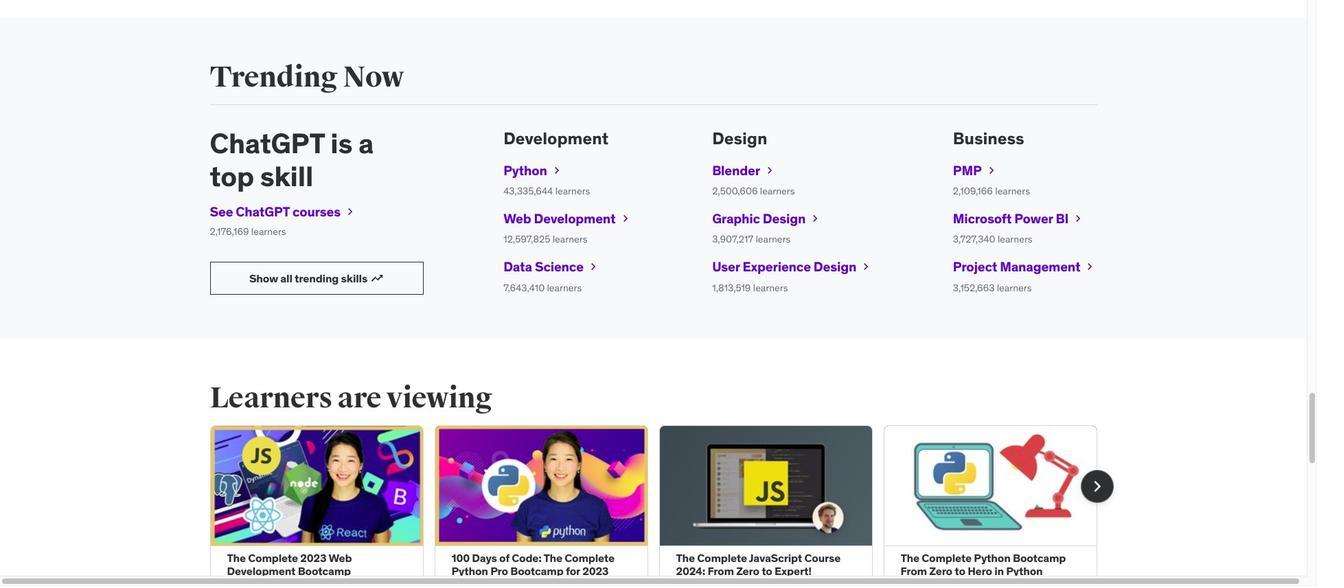 Task type: locate. For each thing, give the bounding box(es) containing it.
is
[[331, 126, 353, 161]]

learners down microsoft power bi link
[[998, 233, 1033, 246]]

1 from from the left
[[708, 564, 734, 578]]

learners down graphic design link on the right top of the page
[[756, 233, 791, 246]]

learners for blender
[[760, 185, 795, 197]]

learners for project management
[[997, 281, 1032, 294]]

code:
[[512, 551, 542, 565]]

small image inside "see chatgpt courses" link
[[343, 205, 357, 219]]

learners up graphic design link on the right top of the page
[[760, 185, 795, 197]]

1 complete from the left
[[248, 551, 298, 565]]

2023 inside the complete 2023 web development bootcamp
[[300, 551, 327, 565]]

design up blender
[[713, 128, 768, 149]]

the inside the complete javascript course 2024: from zero to expert!
[[676, 551, 695, 565]]

skill
[[260, 159, 313, 194]]

web development link
[[504, 209, 632, 228]]

100
[[452, 551, 470, 565]]

udemy business reports image
[[435, 0, 1098, 18]]

small image for graphic design
[[809, 212, 822, 225]]

the complete javascript course 2024: from zero to expert!
[[676, 551, 841, 578]]

small image for microsoft power bi
[[1072, 212, 1086, 225]]

0 horizontal spatial zero
[[737, 564, 760, 578]]

viewing
[[387, 381, 493, 416]]

the inside the complete python bootcamp from zero to hero in python
[[901, 551, 920, 565]]

3,727,340
[[953, 233, 996, 246]]

from
[[708, 564, 734, 578], [901, 564, 927, 578]]

learners
[[556, 185, 590, 197], [760, 185, 795, 197], [996, 185, 1031, 197], [251, 225, 286, 238], [553, 233, 588, 246], [756, 233, 791, 246], [998, 233, 1033, 246], [547, 281, 582, 294], [753, 281, 788, 294], [997, 281, 1032, 294]]

development
[[504, 128, 609, 149], [534, 210, 616, 227], [227, 564, 296, 578]]

learners down web development link
[[553, 233, 588, 246]]

3 the from the left
[[676, 551, 695, 565]]

the inside 100 days of code: the complete python pro bootcamp for 2023
[[544, 551, 563, 565]]

show
[[249, 271, 278, 285]]

data
[[504, 258, 532, 275]]

small image
[[763, 163, 777, 177], [985, 163, 999, 177], [343, 205, 357, 219], [809, 212, 822, 225], [1072, 212, 1086, 225], [587, 260, 600, 274], [860, 260, 873, 274], [1084, 260, 1097, 274], [370, 272, 384, 285]]

2 the from the left
[[544, 551, 563, 565]]

zero left 'expert!'
[[737, 564, 760, 578]]

1 to from the left
[[762, 564, 773, 578]]

2 to from the left
[[955, 564, 966, 578]]

1 vertical spatial small image
[[619, 212, 632, 225]]

all
[[281, 271, 292, 285]]

chatgpt
[[210, 126, 325, 161], [236, 203, 290, 220]]

web inside the complete 2023 web development bootcamp
[[329, 551, 352, 565]]

small image inside user experience design "link"
[[860, 260, 873, 274]]

0 horizontal spatial from
[[708, 564, 734, 578]]

0 vertical spatial small image
[[550, 163, 564, 177]]

4 the from the left
[[901, 551, 920, 565]]

3,152,663
[[953, 281, 995, 294]]

0 horizontal spatial 2023
[[300, 551, 327, 565]]

1 the from the left
[[227, 551, 246, 565]]

small image inside "project management" 'link'
[[1084, 260, 1097, 274]]

design
[[713, 128, 768, 149], [763, 210, 806, 227], [814, 258, 857, 275]]

2024:
[[676, 564, 706, 578]]

project management link
[[953, 258, 1097, 276]]

complete inside 100 days of code: the complete python pro bootcamp for 2023
[[565, 551, 615, 565]]

small image up 43,335,644 learners
[[550, 163, 564, 177]]

are
[[338, 381, 382, 416]]

0 horizontal spatial to
[[762, 564, 773, 578]]

learners up the microsoft power bi
[[996, 185, 1031, 197]]

1 horizontal spatial from
[[901, 564, 927, 578]]

small image right web development
[[619, 212, 632, 225]]

1 zero from the left
[[737, 564, 760, 578]]

1 vertical spatial development
[[534, 210, 616, 227]]

learners are viewing
[[210, 381, 493, 416]]

small image inside the 'python' link
[[550, 163, 564, 177]]

2 from from the left
[[901, 564, 927, 578]]

the for development
[[227, 551, 246, 565]]

the
[[227, 551, 246, 565], [544, 551, 563, 565], [676, 551, 695, 565], [901, 551, 920, 565]]

2 vertical spatial design
[[814, 258, 857, 275]]

learners down project management at the top right of page
[[997, 281, 1032, 294]]

javascript
[[749, 551, 803, 565]]

12,597,825
[[504, 233, 551, 246]]

learners for web development
[[553, 233, 588, 246]]

the complete python bootcamp from zero to hero in python link
[[901, 551, 1066, 578]]

to left hero
[[955, 564, 966, 578]]

3,907,217 learners
[[713, 233, 791, 246]]

2 complete from the left
[[565, 551, 615, 565]]

python inside 100 days of code: the complete python pro bootcamp for 2023
[[452, 564, 488, 578]]

2023 inside 100 days of code: the complete python pro bootcamp for 2023
[[583, 564, 609, 578]]

43,335,644
[[504, 185, 553, 197]]

2,500,606 learners
[[713, 185, 795, 197]]

to inside the complete javascript course 2024: from zero to expert!
[[762, 564, 773, 578]]

1,813,519
[[713, 281, 751, 294]]

web
[[504, 210, 531, 227], [329, 551, 352, 565]]

small image inside microsoft power bi link
[[1072, 212, 1086, 225]]

course
[[805, 551, 841, 565]]

learners for graphic design
[[756, 233, 791, 246]]

zero left hero
[[930, 564, 953, 578]]

the for from
[[901, 551, 920, 565]]

3,727,340 learners
[[953, 233, 1033, 246]]

pmp link
[[953, 161, 999, 179]]

power
[[1015, 210, 1053, 227]]

2 horizontal spatial bootcamp
[[1013, 551, 1066, 565]]

1 horizontal spatial web
[[504, 210, 531, 227]]

user experience design
[[713, 258, 857, 275]]

0 horizontal spatial web
[[329, 551, 352, 565]]

1 vertical spatial web
[[329, 551, 352, 565]]

small image inside data science link
[[587, 260, 600, 274]]

python
[[504, 162, 547, 178], [974, 551, 1011, 565], [452, 564, 488, 578], [1007, 564, 1043, 578]]

experience
[[743, 258, 811, 275]]

0 horizontal spatial small image
[[550, 163, 564, 177]]

skills
[[341, 271, 368, 285]]

small image for pmp
[[985, 163, 999, 177]]

small image inside 'show all trending skills' link
[[370, 272, 384, 285]]

2 zero from the left
[[930, 564, 953, 578]]

complete inside the complete 2023 web development bootcamp
[[248, 551, 298, 565]]

design right experience
[[814, 258, 857, 275]]

complete for 2024:
[[698, 551, 747, 565]]

now
[[343, 60, 404, 95]]

the complete 2023 web development bootcamp link
[[227, 551, 352, 578]]

to
[[762, 564, 773, 578], [955, 564, 966, 578]]

business
[[953, 128, 1025, 149]]

1 horizontal spatial to
[[955, 564, 966, 578]]

design up 3,907,217 learners
[[763, 210, 806, 227]]

small image inside web development link
[[619, 212, 632, 225]]

zero
[[737, 564, 760, 578], [930, 564, 953, 578]]

small image
[[550, 163, 564, 177], [619, 212, 632, 225]]

1 horizontal spatial 2023
[[583, 564, 609, 578]]

see chatgpt courses
[[210, 203, 341, 220]]

to left 'expert!'
[[762, 564, 773, 578]]

complete inside the complete python bootcamp from zero to hero in python
[[922, 551, 972, 565]]

2 vertical spatial development
[[227, 564, 296, 578]]

2,176,169
[[210, 225, 249, 238]]

2023
[[300, 551, 327, 565], [583, 564, 609, 578]]

0 horizontal spatial bootcamp
[[298, 564, 351, 578]]

1 horizontal spatial small image
[[619, 212, 632, 225]]

7,643,410 learners
[[504, 281, 582, 294]]

chatgpt down trending
[[210, 126, 325, 161]]

1 horizontal spatial zero
[[930, 564, 953, 578]]

the for 2024:
[[676, 551, 695, 565]]

data science link
[[504, 258, 600, 276]]

chatgpt up the 2,176,169 learners
[[236, 203, 290, 220]]

development inside the complete 2023 web development bootcamp
[[227, 564, 296, 578]]

learners for data science
[[547, 281, 582, 294]]

the inside the complete 2023 web development bootcamp
[[227, 551, 246, 565]]

trending
[[210, 60, 338, 95]]

expert!
[[775, 564, 812, 578]]

bootcamp
[[1013, 551, 1066, 565], [298, 564, 351, 578], [511, 564, 564, 578]]

2,176,169 learners
[[210, 225, 286, 238]]

4 complete from the left
[[922, 551, 972, 565]]

project
[[953, 258, 998, 275]]

in
[[995, 564, 1004, 578]]

0 vertical spatial chatgpt
[[210, 126, 325, 161]]

small image inside blender link
[[763, 163, 777, 177]]

from left hero
[[901, 564, 927, 578]]

small image inside graphic design link
[[809, 212, 822, 225]]

the complete javascript course 2024: from zero to expert! link
[[676, 551, 841, 578]]

python link
[[504, 161, 564, 179]]

100 days of code: the complete python pro bootcamp for 2023
[[452, 551, 615, 578]]

from right 2024: at the right bottom
[[708, 564, 734, 578]]

learners up web development link
[[556, 185, 590, 197]]

learners down experience
[[753, 281, 788, 294]]

1 horizontal spatial bootcamp
[[511, 564, 564, 578]]

3,907,217
[[713, 233, 754, 246]]

pro
[[491, 564, 508, 578]]

small image for user experience design
[[860, 260, 873, 274]]

learners down science
[[547, 281, 582, 294]]

complete
[[248, 551, 298, 565], [565, 551, 615, 565], [698, 551, 747, 565], [922, 551, 972, 565]]

microsoft power bi
[[953, 210, 1069, 227]]

blender link
[[713, 161, 777, 179]]

complete inside the complete javascript course 2024: from zero to expert!
[[698, 551, 747, 565]]

complete for from
[[922, 551, 972, 565]]

small image inside pmp link
[[985, 163, 999, 177]]

3 complete from the left
[[698, 551, 747, 565]]

complete for development
[[248, 551, 298, 565]]



Task type: vqa. For each thing, say whether or not it's contained in the screenshot.


Task type: describe. For each thing, give the bounding box(es) containing it.
100 days of code: the complete python pro bootcamp for 2023 link
[[452, 551, 615, 578]]

7,643,410
[[504, 281, 545, 294]]

pmp
[[953, 162, 982, 178]]

microsoft power bi link
[[953, 209, 1086, 228]]

small image for see chatgpt courses
[[343, 205, 357, 219]]

0 vertical spatial design
[[713, 128, 768, 149]]

user
[[713, 258, 740, 275]]

from inside the complete python bootcamp from zero to hero in python
[[901, 564, 927, 578]]

small image for project management
[[1084, 260, 1097, 274]]

project management
[[953, 258, 1081, 275]]

the complete 2023 web development bootcamp
[[227, 551, 352, 578]]

chatgpt inside chatgpt is a top skill
[[210, 126, 325, 161]]

from inside the complete javascript course 2024: from zero to expert!
[[708, 564, 734, 578]]

the complete python bootcamp from zero to hero in python
[[901, 551, 1066, 578]]

0 vertical spatial development
[[504, 128, 609, 149]]

design inside "link"
[[814, 258, 857, 275]]

chatgpt is a top skill
[[210, 126, 374, 194]]

learners for user experience design
[[753, 281, 788, 294]]

small image for blender
[[763, 163, 777, 177]]

3,152,663 learners
[[953, 281, 1032, 294]]

small image for python
[[550, 163, 564, 177]]

see chatgpt courses link
[[210, 203, 357, 220]]

learners down 'see chatgpt courses'
[[251, 225, 286, 238]]

1 vertical spatial chatgpt
[[236, 203, 290, 220]]

bootcamp inside 100 days of code: the complete python pro bootcamp for 2023
[[511, 564, 564, 578]]

small image for web development
[[619, 212, 632, 225]]

1 vertical spatial design
[[763, 210, 806, 227]]

carousel element
[[210, 426, 1114, 586]]

43,335,644 learners
[[504, 185, 590, 197]]

trending
[[295, 271, 339, 285]]

2,109,166
[[953, 185, 993, 197]]

web development
[[504, 210, 616, 227]]

for
[[566, 564, 580, 578]]

learners for python
[[556, 185, 590, 197]]

to inside the complete python bootcamp from zero to hero in python
[[955, 564, 966, 578]]

show all trending skills link
[[210, 262, 424, 295]]

top
[[210, 159, 254, 194]]

learners for pmp
[[996, 185, 1031, 197]]

a
[[359, 126, 374, 161]]

learners
[[210, 381, 333, 416]]

learners for microsoft power bi
[[998, 233, 1033, 246]]

trending now
[[210, 60, 404, 95]]

blender
[[713, 162, 760, 178]]

12,597,825 learners
[[504, 233, 588, 246]]

zero inside the complete javascript course 2024: from zero to expert!
[[737, 564, 760, 578]]

management
[[1001, 258, 1081, 275]]

2,500,606
[[713, 185, 758, 197]]

1,813,519 learners
[[713, 281, 788, 294]]

data science
[[504, 258, 584, 275]]

graphic design
[[713, 210, 806, 227]]

small image for data science
[[587, 260, 600, 274]]

courses
[[293, 203, 341, 220]]

user experience design link
[[713, 258, 873, 276]]

2,109,166 learners
[[953, 185, 1031, 197]]

of
[[499, 551, 510, 565]]

next image
[[1087, 475, 1108, 497]]

show all trending skills
[[249, 271, 368, 285]]

graphic design link
[[713, 209, 822, 228]]

graphic
[[713, 210, 760, 227]]

hero
[[968, 564, 993, 578]]

microsoft
[[953, 210, 1012, 227]]

zero inside the complete python bootcamp from zero to hero in python
[[930, 564, 953, 578]]

small image for show all trending skills
[[370, 272, 384, 285]]

bootcamp inside the complete 2023 web development bootcamp
[[298, 564, 351, 578]]

bi
[[1056, 210, 1069, 227]]

bootcamp inside the complete python bootcamp from zero to hero in python
[[1013, 551, 1066, 565]]

see
[[210, 203, 233, 220]]

days
[[472, 551, 497, 565]]

0 vertical spatial web
[[504, 210, 531, 227]]

science
[[535, 258, 584, 275]]



